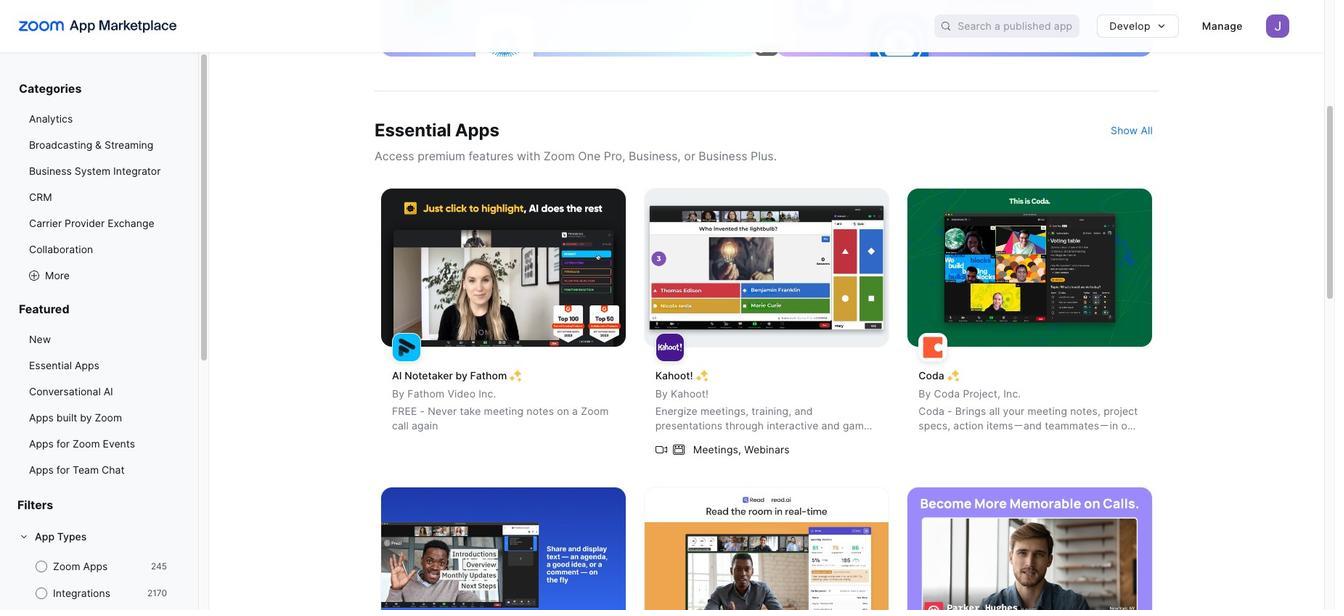 Task type: locate. For each thing, give the bounding box(es) containing it.
essential apps
[[375, 120, 500, 141], [29, 360, 99, 372]]

by
[[456, 370, 468, 382], [80, 412, 92, 424]]

brings
[[956, 406, 987, 418]]

0 vertical spatial for
[[56, 438, 70, 450]]

inc. inside the by fathom video inc. free - never take meeting notes on a zoom call again
[[479, 388, 496, 401]]

1 horizontal spatial by
[[656, 388, 668, 401]]

0 horizontal spatial meeting
[[484, 406, 524, 418]]

-
[[420, 406, 425, 418], [948, 406, 953, 418]]

apps down new link
[[75, 360, 99, 372]]

fathom up video
[[470, 370, 507, 382]]

by inside 'by kahoot! energize meetings, training, and presentations through interactive and game- based elements'
[[656, 388, 668, 401]]

meeting inside the by fathom video inc. free - never take meeting notes on a zoom call again
[[484, 406, 524, 418]]

all
[[990, 406, 1000, 418]]

conversational ai link
[[17, 381, 181, 404]]

ai left notetaker
[[392, 370, 402, 382]]

provider
[[65, 217, 105, 230]]

manage
[[1203, 20, 1243, 32]]

apps up filters
[[29, 464, 54, 476]]

Search text field
[[958, 16, 1080, 37]]

2 for from the top
[[56, 464, 70, 476]]

and up interactive on the bottom
[[795, 406, 813, 418]]

training,
[[752, 406, 792, 418]]

by coda project, inc. coda - brings all your meeting notes, project specs, action itemsーand teammatesーin one organized doc.
[[919, 388, 1140, 447]]

meeting right your
[[1028, 406, 1068, 418]]

0 horizontal spatial and
[[795, 406, 813, 418]]

0 horizontal spatial ai
[[104, 386, 113, 398]]

your
[[1003, 406, 1025, 418]]

banner
[[0, 0, 1325, 52]]

fathom
[[470, 370, 507, 382], [408, 388, 445, 401]]

coda
[[919, 370, 945, 382], [934, 388, 960, 401], [919, 406, 945, 418]]

kahoot!
[[656, 370, 693, 382], [671, 388, 709, 401]]

specs,
[[919, 420, 951, 432]]

call
[[392, 420, 409, 432]]

based
[[656, 435, 686, 447]]

1 horizontal spatial by
[[456, 370, 468, 382]]

meetings,
[[693, 444, 742, 456]]

0 horizontal spatial -
[[420, 406, 425, 418]]

meeting right take
[[484, 406, 524, 418]]

essential up access
[[375, 120, 451, 141]]

business up crm
[[29, 165, 72, 177]]

0 vertical spatial fathom
[[470, 370, 507, 382]]

0 vertical spatial essential
[[375, 120, 451, 141]]

business
[[699, 149, 748, 163], [29, 165, 72, 177]]

1 vertical spatial essential
[[29, 360, 72, 372]]

meetings, webinars
[[693, 444, 790, 456]]

system
[[75, 165, 111, 177]]

categories
[[19, 81, 82, 96]]

2 meeting from the left
[[1028, 406, 1068, 418]]

1 horizontal spatial essential apps
[[375, 120, 500, 141]]

by
[[392, 388, 405, 401], [656, 388, 668, 401], [919, 388, 932, 401]]

for left team
[[56, 464, 70, 476]]

0 horizontal spatial by
[[80, 412, 92, 424]]

1 for from the top
[[56, 438, 70, 450]]

one
[[1122, 420, 1140, 432]]

apps down apps built by zoom
[[29, 438, 54, 450]]

apps
[[455, 120, 500, 141], [75, 360, 99, 372], [29, 412, 54, 424], [29, 438, 54, 450], [29, 464, 54, 476], [83, 561, 108, 573]]

essential apps up conversational
[[29, 360, 99, 372]]

apps down app types dropdown button
[[83, 561, 108, 573]]

teammatesーin
[[1045, 420, 1119, 432]]

plus.
[[751, 149, 777, 163]]

- for free
[[420, 406, 425, 418]]

2 - from the left
[[948, 406, 953, 418]]

inc. inside by coda project, inc. coda - brings all your meeting notes, project specs, action itemsーand teammatesーin one organized doc.
[[1004, 388, 1021, 401]]

categories button
[[17, 81, 181, 107]]

inc. up your
[[1004, 388, 1021, 401]]

1 vertical spatial fathom
[[408, 388, 445, 401]]

1 vertical spatial business
[[29, 165, 72, 177]]

1 horizontal spatial -
[[948, 406, 953, 418]]

1 vertical spatial coda
[[934, 388, 960, 401]]

2 horizontal spatial by
[[919, 388, 932, 401]]

webinars
[[745, 444, 790, 456]]

zoom right a on the bottom left
[[581, 406, 609, 418]]

apps left built
[[29, 412, 54, 424]]

0 vertical spatial business
[[699, 149, 748, 163]]

essential down new
[[29, 360, 72, 372]]

meeting
[[484, 406, 524, 418], [1028, 406, 1068, 418]]

inc. up take
[[479, 388, 496, 401]]

app
[[35, 531, 55, 543]]

3 by from the left
[[919, 388, 932, 401]]

by for by fathom video inc. free - never take meeting notes on a zoom call again
[[392, 388, 405, 401]]

2 vertical spatial coda
[[919, 406, 945, 418]]

for down built
[[56, 438, 70, 450]]

team
[[73, 464, 99, 476]]

1 meeting from the left
[[484, 406, 524, 418]]

exchange
[[108, 217, 154, 230]]

ai down 'essential apps' link
[[104, 386, 113, 398]]

1 vertical spatial by
[[80, 412, 92, 424]]

- left brings
[[948, 406, 953, 418]]

fathom down notetaker
[[408, 388, 445, 401]]

more
[[45, 269, 70, 282]]

1 vertical spatial and
[[822, 420, 840, 432]]

meeting inside by coda project, inc. coda - brings all your meeting notes, project specs, action itemsーand teammatesーin one organized doc.
[[1028, 406, 1068, 418]]

business inside business system integrator link
[[29, 165, 72, 177]]

new
[[29, 333, 51, 346]]

by up energize
[[656, 388, 668, 401]]

1 horizontal spatial business
[[699, 149, 748, 163]]

essential apps inside 'essential apps' link
[[29, 360, 99, 372]]

business right or
[[699, 149, 748, 163]]

1 by from the left
[[392, 388, 405, 401]]

0 horizontal spatial fathom
[[408, 388, 445, 401]]

2 by from the left
[[656, 388, 668, 401]]

0 horizontal spatial inc.
[[479, 388, 496, 401]]

0 horizontal spatial essential
[[29, 360, 72, 372]]

by up free
[[392, 388, 405, 401]]

by for by coda project, inc. coda - brings all your meeting notes, project specs, action itemsーand teammatesーin one organized doc.
[[919, 388, 932, 401]]

0 horizontal spatial business
[[29, 165, 72, 177]]

for for zoom
[[56, 438, 70, 450]]

by up specs,
[[919, 388, 932, 401]]

zoom inside the by fathom video inc. free - never take meeting notes on a zoom call again
[[581, 406, 609, 418]]

ai
[[392, 370, 402, 382], [104, 386, 113, 398]]

video
[[448, 388, 476, 401]]

and left game-
[[822, 420, 840, 432]]

by for built
[[80, 412, 92, 424]]

- up the again
[[420, 406, 425, 418]]

0 vertical spatial coda
[[919, 370, 945, 382]]

0 vertical spatial by
[[456, 370, 468, 382]]

apps up features
[[455, 120, 500, 141]]

by right built
[[80, 412, 92, 424]]

new link
[[17, 328, 181, 352]]

broadcasting
[[29, 139, 92, 151]]

0 vertical spatial essential apps
[[375, 120, 500, 141]]

1 horizontal spatial meeting
[[1028, 406, 1068, 418]]

essential apps up premium at left
[[375, 120, 500, 141]]

kahoot! inside 'by kahoot! energize meetings, training, and presentations through interactive and game- based elements'
[[671, 388, 709, 401]]

apps for team chat link
[[17, 459, 181, 482]]

app types
[[35, 531, 87, 543]]

by up video
[[456, 370, 468, 382]]

app types button
[[17, 526, 181, 549]]

2 inc. from the left
[[1004, 388, 1021, 401]]

by inside by coda project, inc. coda - brings all your meeting notes, project specs, action itemsーand teammatesーin one organized doc.
[[919, 388, 932, 401]]

by inside the by fathom video inc. free - never take meeting notes on a zoom call again
[[392, 388, 405, 401]]

apps for zoom events
[[29, 438, 135, 450]]

interactive
[[767, 420, 819, 432]]

- inside the by fathom video inc. free - never take meeting notes on a zoom call again
[[420, 406, 425, 418]]

apps built by zoom link
[[17, 407, 181, 430]]

0 horizontal spatial by
[[392, 388, 405, 401]]

essential
[[375, 120, 451, 141], [29, 360, 72, 372]]

1 vertical spatial kahoot!
[[671, 388, 709, 401]]

access
[[375, 149, 415, 163]]

by kahoot! energize meetings, training, and presentations through interactive and game- based elements
[[656, 388, 875, 447]]

1 vertical spatial for
[[56, 464, 70, 476]]

1 vertical spatial ai
[[104, 386, 113, 398]]

- inside by coda project, inc. coda - brings all your meeting notes, project specs, action itemsーand teammatesーin one organized doc.
[[948, 406, 953, 418]]

1 horizontal spatial inc.
[[1004, 388, 1021, 401]]

1 vertical spatial essential apps
[[29, 360, 99, 372]]

show
[[1111, 124, 1138, 137]]

1 - from the left
[[420, 406, 425, 418]]

1 horizontal spatial ai
[[392, 370, 402, 382]]

1 inc. from the left
[[479, 388, 496, 401]]

by for notetaker
[[456, 370, 468, 382]]

carrier provider exchange link
[[17, 212, 181, 235]]

itemsーand
[[987, 420, 1042, 432]]

for
[[56, 438, 70, 450], [56, 464, 70, 476]]

0 horizontal spatial essential apps
[[29, 360, 99, 372]]



Task type: vqa. For each thing, say whether or not it's contained in the screenshot.
Automatically within the By twine Automatically record and summarize meetings and facilitate speed networking with breakouts in Zoom
no



Task type: describe. For each thing, give the bounding box(es) containing it.
meetings,
[[701, 406, 749, 418]]

game-
[[843, 420, 875, 432]]

inc. for coda project, inc.
[[1004, 388, 1021, 401]]

collaboration link
[[17, 238, 181, 261]]

fathom inside the by fathom video inc. free - never take meeting notes on a zoom call again
[[408, 388, 445, 401]]

&
[[95, 139, 102, 151]]

analytics link
[[17, 107, 181, 131]]

carrier
[[29, 217, 62, 230]]

integrator
[[113, 165, 161, 177]]

ai notetaker by fathom
[[392, 370, 507, 382]]

broadcasting & streaming
[[29, 139, 153, 151]]

manage button
[[1191, 15, 1255, 38]]

search a published app element
[[935, 15, 1080, 38]]

or
[[684, 149, 696, 163]]

notes,
[[1071, 406, 1101, 418]]

with
[[517, 149, 541, 163]]

develop button
[[1098, 15, 1179, 38]]

245
[[151, 561, 167, 572]]

analytics
[[29, 113, 73, 125]]

zoom down conversational ai link
[[95, 412, 122, 424]]

notes
[[527, 406, 554, 418]]

show all button
[[1105, 122, 1159, 140]]

features
[[469, 149, 514, 163]]

0 vertical spatial and
[[795, 406, 813, 418]]

banner containing develop
[[0, 0, 1325, 52]]

broadcasting & streaming link
[[17, 134, 181, 157]]

- for coda
[[948, 406, 953, 418]]

integrations
[[53, 588, 110, 600]]

events
[[103, 438, 135, 450]]

organized
[[919, 435, 968, 447]]

free
[[392, 406, 417, 418]]

chat
[[102, 464, 125, 476]]

2170
[[147, 588, 167, 599]]

business system integrator link
[[17, 160, 181, 183]]

streaming
[[105, 139, 153, 151]]

1 horizontal spatial essential
[[375, 120, 451, 141]]

doc.
[[970, 435, 992, 447]]

project
[[1104, 406, 1138, 418]]

apps built by zoom
[[29, 412, 122, 424]]

crm link
[[17, 186, 181, 209]]

show all
[[1111, 124, 1153, 137]]

elements
[[689, 435, 733, 447]]

zoom left one
[[544, 149, 575, 163]]

through
[[726, 420, 764, 432]]

pro,
[[604, 149, 626, 163]]

apps for team chat
[[29, 464, 125, 476]]

built
[[56, 412, 77, 424]]

types
[[57, 531, 87, 543]]

zoom down types
[[53, 561, 80, 573]]

0 vertical spatial ai
[[392, 370, 402, 382]]

essential apps link
[[17, 354, 181, 378]]

energize
[[656, 406, 698, 418]]

collaboration
[[29, 243, 93, 256]]

carrier provider exchange
[[29, 217, 154, 230]]

featured button
[[17, 302, 181, 328]]

by for by kahoot! energize meetings, training, and presentations through interactive and game- based elements
[[656, 388, 668, 401]]

1 horizontal spatial fathom
[[470, 370, 507, 382]]

business system integrator
[[29, 165, 161, 177]]

project,
[[963, 388, 1001, 401]]

conversational
[[29, 386, 101, 398]]

action
[[954, 420, 984, 432]]

take
[[460, 406, 481, 418]]

inc. for fathom video inc.
[[479, 388, 496, 401]]

premium
[[418, 149, 465, 163]]

all
[[1141, 124, 1153, 137]]

develop
[[1110, 20, 1151, 32]]

zoom up team
[[73, 438, 100, 450]]

1 horizontal spatial and
[[822, 420, 840, 432]]

filters
[[17, 498, 53, 513]]

never
[[428, 406, 457, 418]]

one
[[578, 149, 601, 163]]

conversational ai
[[29, 386, 113, 398]]

apps for zoom events link
[[17, 433, 181, 456]]

by fathom video inc. free - never take meeting notes on a zoom call again
[[392, 388, 609, 432]]

presentations
[[656, 420, 723, 432]]

again
[[412, 420, 438, 432]]

notetaker
[[405, 370, 453, 382]]

crm
[[29, 191, 52, 203]]

access premium features with zoom one pro, business, or business plus.
[[375, 149, 777, 163]]

featured
[[19, 302, 69, 317]]

a
[[572, 406, 578, 418]]

0 vertical spatial kahoot!
[[656, 370, 693, 382]]

business,
[[629, 149, 681, 163]]

for for team
[[56, 464, 70, 476]]

on
[[557, 406, 569, 418]]



